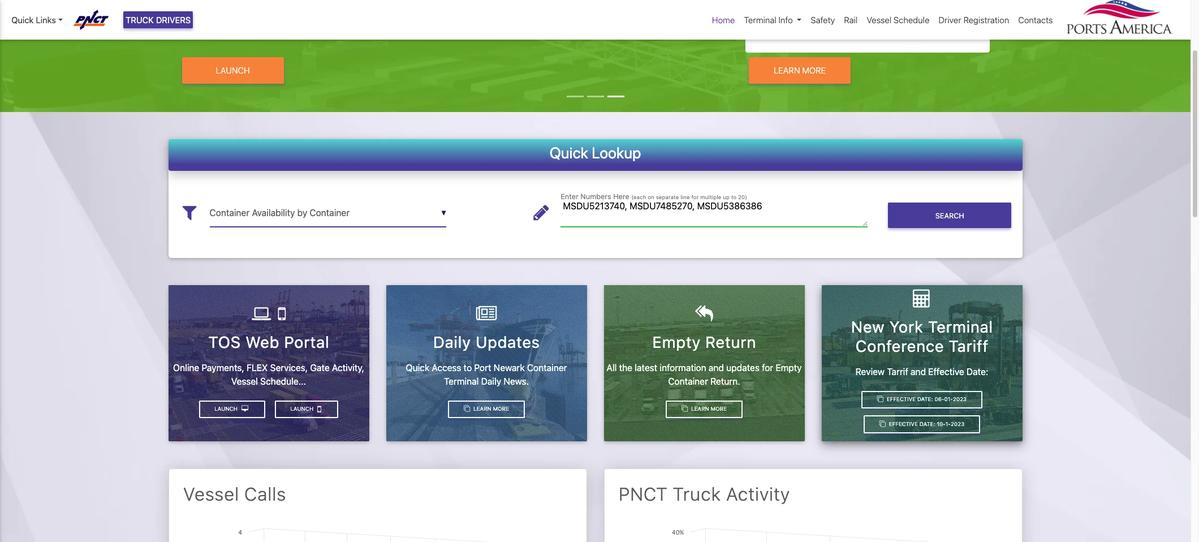 Task type: locate. For each thing, give the bounding box(es) containing it.
0 horizontal spatial learn more link
[[448, 400, 525, 418]]

clone image inside the learn more link
[[464, 406, 470, 412]]

quick up enter
[[550, 144, 589, 162]]

terminal up the tariff
[[928, 318, 994, 336]]

daily updates
[[433, 333, 540, 351]]

learn more for empty return
[[690, 406, 727, 412]]

effective up 01-
[[929, 366, 965, 377]]

0 horizontal spatial launch link
[[199, 400, 266, 418]]

date:
[[967, 366, 989, 377], [918, 396, 933, 402], [920, 421, 936, 427]]

contacts link
[[1014, 9, 1058, 31]]

new
[[851, 318, 885, 336]]

updates
[[476, 333, 540, 351]]

portal
[[284, 333, 329, 351]]

quick left access
[[406, 363, 430, 373]]

1 horizontal spatial clone image
[[878, 396, 884, 403]]

container inside quick access to port newark container terminal daily news.
[[527, 363, 567, 373]]

2 horizontal spatial learn
[[774, 65, 800, 75]]

None text field
[[210, 199, 447, 227]]

clone image inside effective date: 06-01-2023 link
[[878, 396, 884, 403]]

learn more down return.
[[690, 406, 727, 412]]

terminal down access
[[444, 376, 479, 386]]

for right line
[[692, 194, 699, 200]]

2023 right the 06-
[[954, 396, 967, 402]]

0 vertical spatial terminal
[[744, 15, 777, 25]]

0 vertical spatial truck
[[126, 15, 154, 25]]

1 vertical spatial date:
[[918, 396, 933, 402]]

clone image inside effective date: 10-1-2023 link
[[880, 421, 886, 427]]

launch link down the "schedule..."
[[275, 400, 339, 418]]

and right tarrif
[[911, 366, 926, 377]]

learn down all the latest information and updates for empty container return.
[[692, 406, 710, 412]]

0 horizontal spatial truck
[[126, 15, 154, 25]]

activity
[[726, 483, 790, 505]]

learn more link down info
[[749, 57, 851, 84]]

lookup
[[592, 144, 641, 162]]

for right updates
[[762, 363, 774, 373]]

vessel left calls
[[183, 483, 239, 505]]

effective date: 06-01-2023 link
[[862, 391, 983, 409]]

payments,
[[202, 363, 244, 373]]

▼
[[441, 209, 447, 217]]

terminal left info
[[744, 15, 777, 25]]

vessel
[[867, 15, 892, 25], [231, 376, 258, 386], [183, 483, 239, 505]]

vessel schedule
[[867, 15, 930, 25]]

vessel calls
[[183, 483, 286, 505]]

launch link down payments,
[[199, 400, 266, 418]]

date: left the 10-
[[920, 421, 936, 427]]

1 launch link from the left
[[275, 400, 339, 418]]

1 vertical spatial daily
[[481, 376, 501, 386]]

launch
[[216, 65, 250, 75], [290, 406, 315, 412], [215, 406, 239, 412]]

the
[[619, 363, 633, 373]]

0 horizontal spatial learn
[[474, 406, 492, 412]]

clone image
[[682, 406, 688, 412], [880, 421, 886, 427]]

1 vertical spatial effective
[[887, 396, 916, 402]]

learn more link down quick access to port newark container terminal daily news.
[[448, 400, 525, 418]]

empty up information
[[653, 333, 701, 351]]

0 horizontal spatial terminal
[[444, 376, 479, 386]]

daily up access
[[433, 333, 471, 351]]

0 vertical spatial container
[[527, 363, 567, 373]]

more down news.
[[493, 406, 509, 412]]

1 vertical spatial terminal
[[928, 318, 994, 336]]

for
[[692, 194, 699, 200], [762, 363, 774, 373]]

to
[[732, 194, 737, 200], [464, 363, 472, 373]]

home
[[712, 15, 735, 25]]

daily
[[433, 333, 471, 351], [481, 376, 501, 386]]

quick left links on the left of the page
[[11, 15, 34, 25]]

review tarrif and effective date:
[[856, 366, 989, 377]]

learn more link for daily updates
[[448, 400, 525, 418]]

learn more down quick access to port newark container terminal daily news.
[[472, 406, 509, 412]]

learn for daily updates
[[474, 406, 492, 412]]

1 vertical spatial truck
[[673, 483, 721, 505]]

more
[[803, 65, 826, 75], [493, 406, 509, 412], [711, 406, 727, 412]]

quick links link
[[11, 14, 63, 26]]

0 horizontal spatial quick
[[11, 15, 34, 25]]

numbers
[[581, 193, 612, 201]]

2 launch link from the left
[[199, 400, 266, 418]]

quick inside quick access to port newark container terminal daily news.
[[406, 363, 430, 373]]

quick for quick lookup
[[550, 144, 589, 162]]

1 horizontal spatial clone image
[[880, 421, 886, 427]]

quick for quick access to port newark container terminal daily news.
[[406, 363, 430, 373]]

2023
[[954, 396, 967, 402], [951, 421, 965, 427]]

1 horizontal spatial empty
[[776, 363, 802, 373]]

safety
[[811, 15, 835, 25]]

flexible service image
[[0, 0, 1191, 175]]

more for empty return
[[711, 406, 727, 412]]

driver registration link
[[935, 9, 1014, 31]]

1 horizontal spatial learn
[[692, 406, 710, 412]]

port
[[474, 363, 492, 373]]

learn
[[774, 65, 800, 75], [474, 406, 492, 412], [692, 406, 710, 412]]

vessel for calls
[[183, 483, 239, 505]]

effective down effective date: 06-01-2023 link
[[889, 421, 918, 427]]

0 vertical spatial clone image
[[878, 396, 884, 403]]

truck left drivers
[[126, 15, 154, 25]]

1 vertical spatial container
[[668, 376, 708, 386]]

for inside enter numbers here (each on separate line for multiple up to 20)
[[692, 194, 699, 200]]

container
[[527, 363, 567, 373], [668, 376, 708, 386]]

2 vertical spatial terminal
[[444, 376, 479, 386]]

0 vertical spatial quick
[[11, 15, 34, 25]]

clone image down review
[[878, 396, 884, 403]]

quick access to port newark container terminal daily news.
[[406, 363, 567, 386]]

0 horizontal spatial daily
[[433, 333, 471, 351]]

0 horizontal spatial empty
[[653, 333, 701, 351]]

0 vertical spatial vessel
[[867, 15, 892, 25]]

and inside all the latest information and updates for empty container return.
[[709, 363, 724, 373]]

2 vertical spatial vessel
[[183, 483, 239, 505]]

clone image left effective date: 10-1-2023
[[880, 421, 886, 427]]

more down safety link on the top of page
[[803, 65, 826, 75]]

2 horizontal spatial terminal
[[928, 318, 994, 336]]

1 vertical spatial empty
[[776, 363, 802, 373]]

truck
[[126, 15, 154, 25], [673, 483, 721, 505]]

review
[[856, 366, 885, 377]]

container up news.
[[527, 363, 567, 373]]

to left port
[[464, 363, 472, 373]]

and up return.
[[709, 363, 724, 373]]

learn down info
[[774, 65, 800, 75]]

2 vertical spatial date:
[[920, 421, 936, 427]]

0 vertical spatial clone image
[[682, 406, 688, 412]]

launch link
[[275, 400, 339, 418], [199, 400, 266, 418]]

on
[[648, 194, 655, 200]]

empty right updates
[[776, 363, 802, 373]]

None text field
[[561, 199, 868, 227]]

search button
[[889, 203, 1012, 228]]

for inside all the latest information and updates for empty container return.
[[762, 363, 774, 373]]

effective down tarrif
[[887, 396, 916, 402]]

0 horizontal spatial for
[[692, 194, 699, 200]]

1 vertical spatial to
[[464, 363, 472, 373]]

to right up
[[732, 194, 737, 200]]

learn more link
[[749, 57, 851, 84], [448, 400, 525, 418], [666, 400, 743, 418]]

pnct
[[619, 483, 668, 505]]

1 horizontal spatial quick
[[406, 363, 430, 373]]

return
[[706, 333, 756, 351]]

1 horizontal spatial to
[[732, 194, 737, 200]]

clone image inside the learn more link
[[682, 406, 688, 412]]

effective date: 10-1-2023 link
[[864, 416, 981, 434]]

clone image
[[878, 396, 884, 403], [464, 406, 470, 412]]

0 horizontal spatial clone image
[[464, 406, 470, 412]]

0 horizontal spatial to
[[464, 363, 472, 373]]

1 vertical spatial vessel
[[231, 376, 258, 386]]

launch for desktop image
[[215, 406, 239, 412]]

up
[[723, 194, 730, 200]]

and
[[709, 363, 724, 373], [911, 366, 926, 377]]

effective for effective date: 06-01-2023
[[887, 396, 916, 402]]

0 horizontal spatial more
[[493, 406, 509, 412]]

effective date: 10-1-2023
[[888, 421, 965, 427]]

2 horizontal spatial quick
[[550, 144, 589, 162]]

search
[[936, 212, 965, 220]]

learn down quick access to port newark container terminal daily news.
[[474, 406, 492, 412]]

06-
[[935, 396, 945, 402]]

0 horizontal spatial and
[[709, 363, 724, 373]]

vessel schedule link
[[863, 9, 935, 31]]

2023 right the 10-
[[951, 421, 965, 427]]

terminal
[[744, 15, 777, 25], [928, 318, 994, 336], [444, 376, 479, 386]]

more down return.
[[711, 406, 727, 412]]

0 vertical spatial 2023
[[954, 396, 967, 402]]

info
[[779, 15, 793, 25]]

mobile image
[[317, 404, 321, 414]]

0 vertical spatial to
[[732, 194, 737, 200]]

all the latest information and updates for empty container return.
[[607, 363, 802, 386]]

0 horizontal spatial learn more
[[472, 406, 509, 412]]

1 vertical spatial for
[[762, 363, 774, 373]]

1 vertical spatial 2023
[[951, 421, 965, 427]]

1 horizontal spatial for
[[762, 363, 774, 373]]

0 horizontal spatial container
[[527, 363, 567, 373]]

1 vertical spatial quick
[[550, 144, 589, 162]]

more for daily updates
[[493, 406, 509, 412]]

0 horizontal spatial clone image
[[682, 406, 688, 412]]

clone image down quick access to port newark container terminal daily news.
[[464, 406, 470, 412]]

2023 inside effective date: 10-1-2023 link
[[951, 421, 965, 427]]

tariff
[[949, 337, 989, 355]]

vessel down flex
[[231, 376, 258, 386]]

date: left the 06-
[[918, 396, 933, 402]]

vessel right rail
[[867, 15, 892, 25]]

learn more link down all the latest information and updates for empty container return.
[[666, 400, 743, 418]]

drivers
[[156, 15, 191, 25]]

to inside quick access to port newark container terminal daily news.
[[464, 363, 472, 373]]

vessel for schedule
[[867, 15, 892, 25]]

1 horizontal spatial launch link
[[275, 400, 339, 418]]

1 horizontal spatial terminal
[[744, 15, 777, 25]]

clone image down all the latest information and updates for empty container return.
[[682, 406, 688, 412]]

terminal inside quick access to port newark container terminal daily news.
[[444, 376, 479, 386]]

empty
[[653, 333, 701, 351], [776, 363, 802, 373]]

1 horizontal spatial daily
[[481, 376, 501, 386]]

1 vertical spatial clone image
[[880, 421, 886, 427]]

launch inside button
[[216, 65, 250, 75]]

launch for the mobile image
[[290, 406, 315, 412]]

1 horizontal spatial learn more
[[690, 406, 727, 412]]

learn more
[[774, 65, 826, 75], [472, 406, 509, 412], [690, 406, 727, 412]]

container down information
[[668, 376, 708, 386]]

0 vertical spatial for
[[692, 194, 699, 200]]

enter numbers here (each on separate line for multiple up to 20)
[[561, 193, 748, 201]]

daily down port
[[481, 376, 501, 386]]

1 horizontal spatial more
[[711, 406, 727, 412]]

date: down the tariff
[[967, 366, 989, 377]]

information
[[660, 363, 707, 373]]

1 vertical spatial clone image
[[464, 406, 470, 412]]

schedule...
[[260, 376, 306, 386]]

latest
[[635, 363, 658, 373]]

vessel inside online payments, flex services, gate activity, vessel schedule...
[[231, 376, 258, 386]]

truck right pnct
[[673, 483, 721, 505]]

2 vertical spatial quick
[[406, 363, 430, 373]]

1 horizontal spatial container
[[668, 376, 708, 386]]

2023 inside effective date: 06-01-2023 link
[[954, 396, 967, 402]]

quick
[[11, 15, 34, 25], [550, 144, 589, 162], [406, 363, 430, 373]]

clone image for new york terminal conference tariff
[[878, 396, 884, 403]]

learn more down info
[[774, 65, 826, 75]]

2 vertical spatial effective
[[889, 421, 918, 427]]

1 horizontal spatial learn more link
[[666, 400, 743, 418]]



Task type: describe. For each thing, give the bounding box(es) containing it.
2023 for 1-
[[951, 421, 965, 427]]

links
[[36, 15, 56, 25]]

10-
[[937, 421, 946, 427]]

online
[[173, 363, 199, 373]]

truck drivers link
[[123, 11, 193, 29]]

pnct truck activity
[[619, 483, 790, 505]]

online payments, flex services, gate activity, vessel schedule...
[[173, 363, 364, 386]]

news.
[[504, 376, 529, 386]]

20)
[[739, 194, 748, 200]]

quick links
[[11, 15, 56, 25]]

2023 for 01-
[[954, 396, 967, 402]]

empty return
[[653, 333, 756, 351]]

tarrif
[[887, 366, 909, 377]]

new york terminal conference tariff
[[851, 318, 994, 355]]

line
[[681, 194, 690, 200]]

tos
[[208, 333, 241, 351]]

terminal info
[[744, 15, 793, 25]]

return.
[[711, 376, 741, 386]]

terminal inside new york terminal conference tariff
[[928, 318, 994, 336]]

services,
[[270, 363, 308, 373]]

launch button
[[182, 57, 284, 84]]

learn for empty return
[[692, 406, 710, 412]]

separate
[[656, 194, 679, 200]]

quick for quick links
[[11, 15, 34, 25]]

truck drivers
[[126, 15, 191, 25]]

1 horizontal spatial and
[[911, 366, 926, 377]]

learn more link for empty return
[[666, 400, 743, 418]]

0 vertical spatial daily
[[433, 333, 471, 351]]

2 horizontal spatial more
[[803, 65, 826, 75]]

york
[[890, 318, 924, 336]]

here
[[614, 193, 630, 201]]

tos web portal
[[208, 333, 329, 351]]

container inside all the latest information and updates for empty container return.
[[668, 376, 708, 386]]

clone image for learn more
[[682, 406, 688, 412]]

date: for 01-
[[918, 396, 933, 402]]

enter
[[561, 193, 579, 201]]

calls
[[244, 483, 286, 505]]

01-
[[945, 396, 954, 402]]

1 horizontal spatial truck
[[673, 483, 721, 505]]

conference
[[856, 337, 944, 355]]

desktop image
[[242, 406, 248, 412]]

0 vertical spatial date:
[[967, 366, 989, 377]]

newark
[[494, 363, 525, 373]]

home link
[[708, 9, 740, 31]]

contacts
[[1019, 15, 1053, 25]]

flex
[[247, 363, 268, 373]]

2 horizontal spatial learn more
[[774, 65, 826, 75]]

activity,
[[332, 363, 364, 373]]

web
[[245, 333, 279, 351]]

truck inside truck drivers link
[[126, 15, 154, 25]]

learn more for daily updates
[[472, 406, 509, 412]]

1-
[[946, 421, 951, 427]]

multiple
[[701, 194, 722, 200]]

gate
[[310, 363, 330, 373]]

empty inside all the latest information and updates for empty container return.
[[776, 363, 802, 373]]

registration
[[964, 15, 1010, 25]]

rail
[[844, 15, 858, 25]]

effective for effective date: 10-1-2023
[[889, 421, 918, 427]]

0 vertical spatial empty
[[653, 333, 701, 351]]

access
[[432, 363, 461, 373]]

2 horizontal spatial learn more link
[[749, 57, 851, 84]]

all
[[607, 363, 617, 373]]

updates
[[727, 363, 760, 373]]

date: for 1-
[[920, 421, 936, 427]]

schedule
[[894, 15, 930, 25]]

terminal info link
[[740, 9, 807, 31]]

(each
[[632, 194, 646, 200]]

effective date: 06-01-2023
[[886, 396, 967, 402]]

rail link
[[840, 9, 863, 31]]

clone image for effective date: 10-1-2023
[[880, 421, 886, 427]]

0 vertical spatial effective
[[929, 366, 965, 377]]

clone image for daily updates
[[464, 406, 470, 412]]

quick lookup
[[550, 144, 641, 162]]

to inside enter numbers here (each on separate line for multiple up to 20)
[[732, 194, 737, 200]]

daily inside quick access to port newark container terminal daily news.
[[481, 376, 501, 386]]

driver registration
[[939, 15, 1010, 25]]

driver
[[939, 15, 962, 25]]

safety link
[[807, 9, 840, 31]]



Task type: vqa. For each thing, say whether or not it's contained in the screenshot.
rightmost N/A
no



